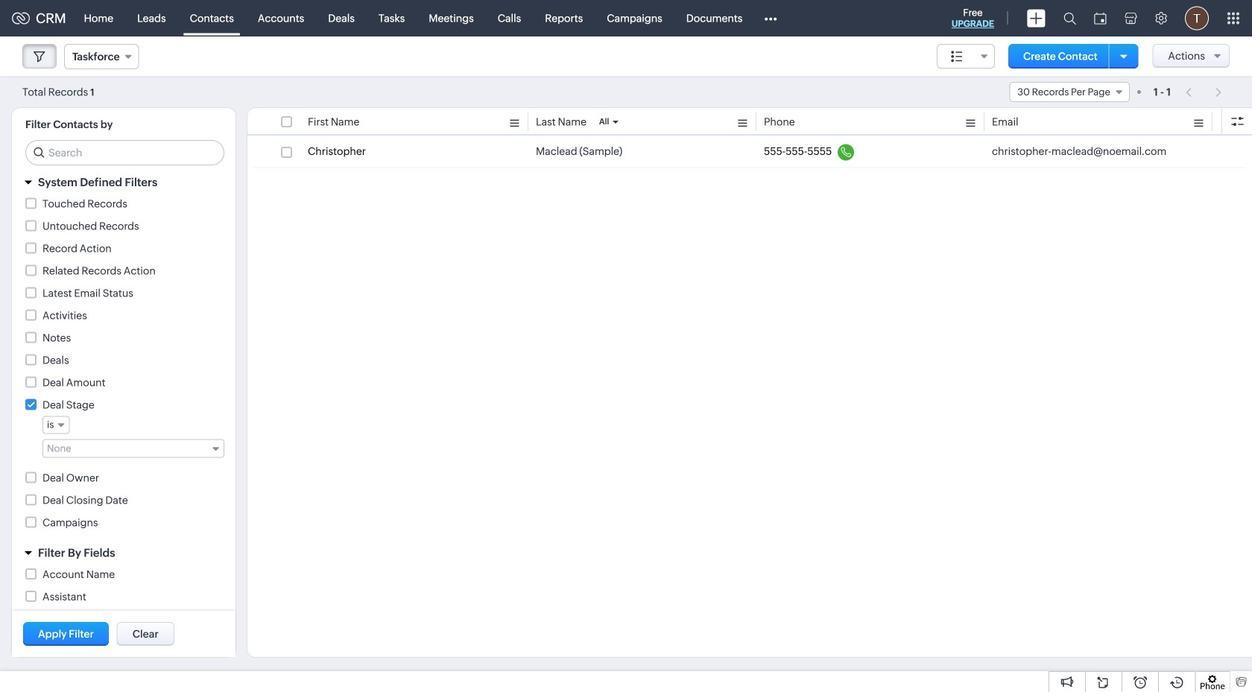 Task type: vqa. For each thing, say whether or not it's contained in the screenshot.
"Search Modules" text box
no



Task type: locate. For each thing, give the bounding box(es) containing it.
profile element
[[1177, 0, 1218, 36]]

logo image
[[12, 12, 30, 24]]

Search text field
[[26, 141, 224, 165]]

create menu element
[[1018, 0, 1055, 36]]

navigation
[[1179, 81, 1230, 103]]

none field size
[[937, 44, 995, 69]]

None text field
[[47, 443, 206, 454]]

search element
[[1055, 0, 1086, 37]]

None field
[[64, 44, 139, 69], [937, 44, 995, 69], [1010, 82, 1130, 102], [42, 416, 70, 434], [42, 440, 224, 458], [64, 44, 139, 69], [1010, 82, 1130, 102], [42, 416, 70, 434]]



Task type: describe. For each thing, give the bounding box(es) containing it.
search image
[[1064, 12, 1077, 25]]

create menu image
[[1027, 9, 1046, 27]]

profile image
[[1185, 6, 1209, 30]]

size image
[[951, 50, 963, 63]]

Other Modules field
[[755, 6, 787, 30]]

calendar image
[[1094, 12, 1107, 24]]

none field none
[[42, 440, 224, 458]]



